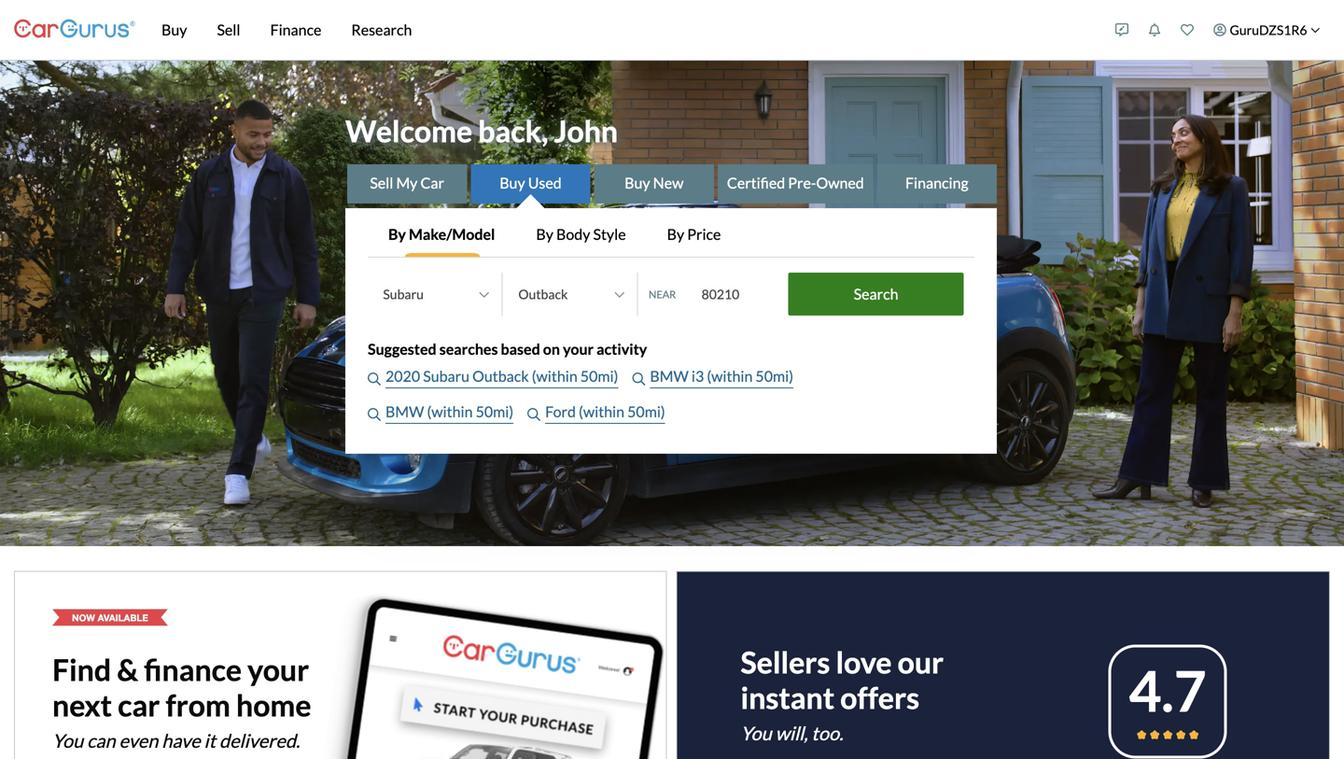 Task type: locate. For each thing, give the bounding box(es) containing it.
0 horizontal spatial bmw
[[386, 403, 424, 421]]

car
[[118, 687, 160, 723]]

1 vertical spatial your
[[248, 652, 309, 688]]

0 horizontal spatial by
[[389, 225, 406, 243]]

1 horizontal spatial bmw
[[650, 367, 689, 385]]

search image
[[368, 373, 381, 386], [633, 373, 646, 386], [368, 408, 381, 421]]

sell for sell
[[217, 21, 240, 39]]

bmw down 2020
[[386, 403, 424, 421]]

buy inside dropdown button
[[162, 21, 187, 39]]

bmw left 'i3' at the right of the page
[[650, 367, 689, 385]]

buy for buy used
[[500, 174, 525, 192]]

have
[[162, 730, 200, 752]]

ford link
[[546, 401, 579, 424]]

50mi) down bmw i3 link
[[628, 403, 666, 421]]

search image for bmw (within 50mi)
[[368, 408, 381, 421]]

0 horizontal spatial your
[[248, 652, 309, 688]]

sell
[[217, 21, 240, 39], [370, 174, 394, 192]]

searches
[[440, 340, 498, 358]]

saved cars image
[[1181, 23, 1195, 36]]

sell inside popup button
[[217, 21, 240, 39]]

2 by from the left
[[536, 225, 554, 243]]

used
[[528, 174, 562, 192]]

(within 50mi) link for ford
[[579, 401, 666, 424]]

by for by make/model
[[389, 225, 406, 243]]

buy
[[162, 21, 187, 39], [500, 174, 525, 192], [625, 174, 651, 192]]

1 vertical spatial bmw
[[386, 403, 424, 421]]

owned
[[817, 174, 865, 192]]

buy for buy
[[162, 21, 187, 39]]

can
[[87, 730, 116, 752]]

you left will,
[[741, 722, 772, 745]]

0 horizontal spatial sell
[[217, 21, 240, 39]]

find
[[52, 652, 111, 688]]

by for by body style
[[536, 225, 554, 243]]

search image left 2020
[[368, 373, 381, 386]]

(within 50mi) link right 'i3' at the right of the page
[[707, 365, 794, 389]]

too.
[[812, 722, 844, 745]]

cargurus logo homepage link image
[[14, 3, 135, 57]]

delivered.
[[219, 730, 300, 752]]

your
[[563, 340, 594, 358], [248, 652, 309, 688]]

john
[[554, 113, 618, 149]]

(within 50mi) link down the 2020 subaru outback link
[[427, 401, 514, 424]]

0 horizontal spatial you
[[52, 730, 83, 752]]

buy left "sell" popup button at top
[[162, 21, 187, 39]]

next
[[52, 687, 112, 723]]

home
[[236, 687, 311, 723]]

love
[[836, 644, 892, 680]]

2 horizontal spatial buy
[[625, 174, 651, 192]]

(within 50mi) link right ford at the bottom of page
[[579, 401, 666, 424]]

2 horizontal spatial by
[[667, 225, 685, 243]]

(within right 'i3' at the right of the page
[[707, 367, 753, 385]]

our
[[898, 644, 944, 680]]

1 horizontal spatial buy
[[500, 174, 525, 192]]

sell left my
[[370, 174, 394, 192]]

research button
[[337, 0, 427, 60]]

buy left used
[[500, 174, 525, 192]]

menu bar
[[135, 0, 1106, 60]]

your right on
[[563, 340, 594, 358]]

1 horizontal spatial sell
[[370, 174, 394, 192]]

(within
[[532, 367, 578, 385], [707, 367, 753, 385], [427, 403, 473, 421], [579, 403, 625, 421]]

buy left new
[[625, 174, 651, 192]]

by make/model
[[389, 225, 495, 243]]

(within 50mi) link down on
[[532, 365, 619, 389]]

search image
[[528, 408, 541, 421]]

you
[[741, 722, 772, 745], [52, 730, 83, 752]]

certified
[[727, 174, 786, 192]]

None submit
[[789, 273, 964, 316]]

bmw link
[[386, 401, 427, 424]]

(within down on
[[532, 367, 578, 385]]

by left price
[[667, 225, 685, 243]]

search image left bmw link
[[368, 408, 381, 421]]

your up delivered.
[[248, 652, 309, 688]]

user icon image
[[1214, 23, 1227, 36]]

bmw (within 50mi)
[[386, 403, 514, 421]]

0 vertical spatial bmw
[[650, 367, 689, 385]]

by down my
[[389, 225, 406, 243]]

Zip telephone field
[[691, 276, 784, 313]]

&
[[117, 652, 138, 688]]

0 vertical spatial your
[[563, 340, 594, 358]]

certified pre-owned
[[727, 174, 865, 192]]

by
[[389, 225, 406, 243], [536, 225, 554, 243], [667, 225, 685, 243]]

1 by from the left
[[389, 225, 406, 243]]

by price
[[667, 225, 721, 243]]

search image for bmw i3 (within 50mi)
[[633, 373, 646, 386]]

by left body
[[536, 225, 554, 243]]

0 vertical spatial sell
[[217, 21, 240, 39]]

50mi)
[[581, 367, 619, 385], [756, 367, 794, 385], [476, 403, 514, 421], [628, 403, 666, 421]]

1 vertical spatial sell
[[370, 174, 394, 192]]

0 horizontal spatial buy
[[162, 21, 187, 39]]

now
[[72, 612, 95, 623]]

buy new
[[625, 174, 684, 192]]

you left can
[[52, 730, 83, 752]]

you inside sellers love our instant offers you will, too.
[[741, 722, 772, 745]]

bmw
[[650, 367, 689, 385], [386, 403, 424, 421]]

(within 50mi) link
[[532, 365, 619, 389], [707, 365, 794, 389], [427, 401, 514, 424], [579, 401, 666, 424]]

welcome back, john
[[346, 113, 618, 149]]

3 by from the left
[[667, 225, 685, 243]]

bmw for bmw i3 (within 50mi)
[[650, 367, 689, 385]]

i3
[[692, 367, 704, 385]]

1 horizontal spatial you
[[741, 722, 772, 745]]

search image down activity
[[633, 373, 646, 386]]

sell right buy dropdown button
[[217, 21, 240, 39]]

my
[[396, 174, 418, 192]]

50mi) down "outback"
[[476, 403, 514, 421]]

find & finance your next car from home you can even have it delivered.
[[52, 652, 311, 752]]

(within down subaru
[[427, 403, 473, 421]]

1 horizontal spatial by
[[536, 225, 554, 243]]

4.7
[[1130, 657, 1207, 724]]

menu bar containing buy
[[135, 0, 1106, 60]]



Task type: describe. For each thing, give the bounding box(es) containing it.
sellers love our instant offers you will, too.
[[741, 644, 944, 745]]

search image for 2020 subaru outback (within 50mi)
[[368, 373, 381, 386]]

add a car review image
[[1116, 23, 1129, 36]]

body
[[557, 225, 591, 243]]

2020 subaru outback (within 50mi)
[[386, 367, 619, 385]]

now available
[[72, 612, 148, 623]]

you inside find & finance your next car from home you can even have it delivered.
[[52, 730, 83, 752]]

new
[[653, 174, 684, 192]]

based
[[501, 340, 540, 358]]

available
[[98, 612, 148, 623]]

welcome
[[346, 113, 473, 149]]

buy for buy new
[[625, 174, 651, 192]]

even
[[119, 730, 158, 752]]

cargurus logo homepage link link
[[14, 3, 135, 57]]

50mi) down activity
[[581, 367, 619, 385]]

car
[[421, 174, 445, 192]]

price
[[688, 225, 721, 243]]

instant
[[741, 680, 835, 716]]

finance
[[144, 652, 242, 688]]

(within 50mi) link for bmw
[[427, 401, 514, 424]]

will,
[[776, 722, 808, 745]]

it
[[204, 730, 216, 752]]

pre-
[[788, 174, 817, 192]]

make/model
[[409, 225, 495, 243]]

2020 subaru outback link
[[386, 365, 532, 389]]

on
[[543, 340, 560, 358]]

sell button
[[202, 0, 255, 60]]

bmw i3 link
[[650, 365, 707, 389]]

(within 50mi) link for bmw i3
[[707, 365, 794, 389]]

near
[[649, 288, 676, 301]]

finance button
[[255, 0, 337, 60]]

open notifications image
[[1149, 23, 1162, 36]]

gurudzs1r6
[[1230, 22, 1308, 38]]

sell for sell my car
[[370, 174, 394, 192]]

bmw i3 (within 50mi)
[[650, 367, 794, 385]]

research
[[352, 21, 412, 39]]

your inside find & finance your next car from home you can even have it delivered.
[[248, 652, 309, 688]]

50mi) right 'i3' at the right of the page
[[756, 367, 794, 385]]

offers
[[841, 680, 920, 716]]

gurudzs1r6 menu
[[1106, 4, 1331, 56]]

suggested searches based on your activity
[[368, 340, 647, 358]]

bmw for bmw (within 50mi)
[[386, 403, 424, 421]]

back,
[[478, 113, 549, 149]]

(within 50mi) link for 2020 subaru outback
[[532, 365, 619, 389]]

outback
[[473, 367, 529, 385]]

chevron down image
[[1311, 25, 1321, 35]]

sellers
[[741, 644, 831, 680]]

1 horizontal spatial your
[[563, 340, 594, 358]]

subaru
[[423, 367, 470, 385]]

finance
[[270, 21, 322, 39]]

buy button
[[147, 0, 202, 60]]

activity
[[597, 340, 647, 358]]

financing
[[906, 174, 969, 192]]

ford
[[546, 403, 576, 421]]

(within right ford at the bottom of page
[[579, 403, 625, 421]]

sell my car
[[370, 174, 445, 192]]

suggested
[[368, 340, 437, 358]]

gurudzs1r6 button
[[1204, 4, 1331, 56]]

ford (within 50mi)
[[546, 403, 666, 421]]

from
[[166, 687, 231, 723]]

buy used
[[500, 174, 562, 192]]

by body style
[[536, 225, 626, 243]]

2020
[[386, 367, 420, 385]]

by for by price
[[667, 225, 685, 243]]

style
[[593, 225, 626, 243]]



Task type: vqa. For each thing, say whether or not it's contained in the screenshot.
Convertible Body Style image
no



